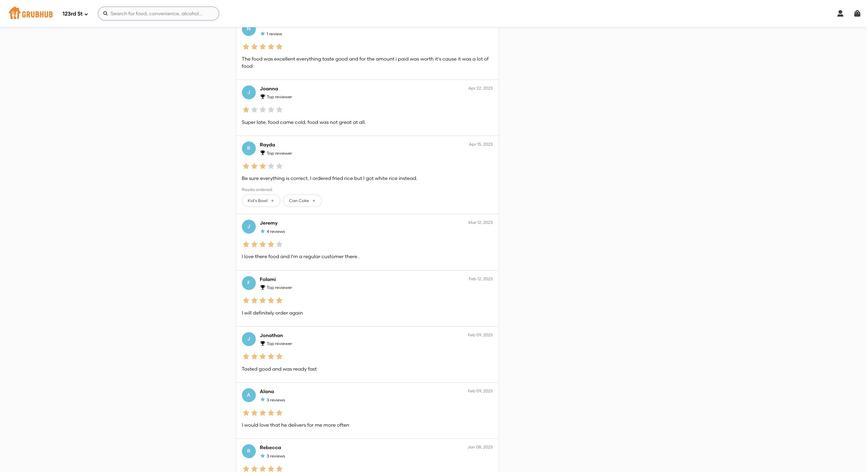 Task type: locate. For each thing, give the bounding box(es) containing it.
love left "that"
[[260, 422, 269, 428]]

5 2023 from the top
[[483, 276, 493, 281]]

food down the
[[242, 63, 253, 69]]

top down the late,
[[267, 151, 274, 156]]

trophy icon image down joanna
[[260, 94, 265, 99]]

0 horizontal spatial rice
[[344, 175, 353, 181]]

apr 15, 2023
[[469, 142, 493, 147]]

1 2023 from the top
[[483, 23, 493, 27]]

2 reviewer from the top
[[275, 151, 292, 156]]

3 j from the top
[[247, 336, 250, 342]]

3 reviews from the top
[[270, 454, 285, 459]]

1 r from the top
[[247, 145, 250, 151]]

3 top from the top
[[267, 285, 274, 290]]

top for folami
[[267, 285, 274, 290]]

1 horizontal spatial for
[[359, 56, 366, 62]]

reviewer down jonathan
[[275, 341, 292, 346]]

0 vertical spatial 09,
[[476, 333, 482, 337]]

top reviewer
[[267, 95, 292, 99], [267, 151, 292, 156], [267, 285, 292, 290], [267, 341, 292, 346]]

1 reviews from the top
[[270, 229, 285, 234]]

good right taste
[[335, 56, 348, 62]]

good
[[335, 56, 348, 62], [259, 366, 271, 372]]

top down folami
[[267, 285, 274, 290]]

rayda up the kid's
[[242, 187, 255, 192]]

3 top reviewer from the top
[[267, 285, 292, 290]]

apr
[[468, 86, 476, 91], [469, 142, 476, 147]]

1 vertical spatial 3 reviews
[[267, 454, 285, 459]]

svg image
[[836, 9, 845, 18], [853, 9, 862, 18], [103, 11, 108, 16], [84, 12, 88, 16]]

1 horizontal spatial rayda
[[260, 142, 275, 148]]

j for joanna
[[247, 89, 250, 95]]

2 top reviewer from the top
[[267, 151, 292, 156]]

i
[[396, 56, 397, 62]]

mar 12, 2023
[[469, 220, 493, 225]]

1 there from the left
[[255, 254, 267, 260]]

rayda for rayda
[[260, 142, 275, 148]]

top down joanna
[[267, 95, 274, 99]]

rayda ordered:
[[242, 187, 273, 192]]

3 reviews
[[267, 398, 285, 402], [267, 454, 285, 459]]

apr for be sure everything is correct, i ordered fried rice but i got white rice instead.
[[469, 142, 476, 147]]

food
[[252, 56, 263, 62], [242, 63, 253, 69], [268, 119, 279, 125], [308, 119, 318, 125], [268, 254, 279, 260]]

09, for i would love that he delivers for me more often
[[476, 389, 482, 394]]

there
[[255, 254, 267, 260], [345, 254, 357, 260]]

2023 for tasted good and was ready fast
[[483, 333, 493, 337]]

great
[[339, 119, 352, 125]]

2 plus icon image from the left
[[312, 199, 316, 203]]

1 vertical spatial 09,
[[476, 389, 482, 394]]

3 reviews down 'alana'
[[267, 398, 285, 402]]

coke
[[299, 198, 309, 203]]

1 horizontal spatial a
[[473, 56, 476, 62]]

joanna
[[260, 86, 278, 92]]

that
[[270, 422, 280, 428]]

0 vertical spatial 3 reviews
[[267, 398, 285, 402]]

0 vertical spatial reviews
[[270, 229, 285, 234]]

1 12, from the top
[[477, 220, 482, 225]]

trophy icon image for rayda
[[260, 150, 265, 156]]

for left me
[[307, 422, 314, 428]]

3 2023 from the top
[[483, 142, 493, 147]]

reviews down the rebecca
[[270, 454, 285, 459]]

1 trophy icon image from the top
[[260, 94, 265, 99]]

cold,
[[295, 119, 306, 125]]

a inside the food was excellent everything taste good and for the amount i paid was worth it's cause it was a lot of food
[[473, 56, 476, 62]]

it
[[458, 56, 461, 62]]

0 vertical spatial j
[[247, 89, 250, 95]]

trophy icon image down jonathan
[[260, 341, 265, 346]]

7 2023 from the top
[[483, 389, 493, 394]]

food right the late,
[[268, 119, 279, 125]]

1 vertical spatial j
[[247, 224, 250, 230]]

2 reviews from the top
[[270, 398, 285, 402]]

rayda down the late,
[[260, 142, 275, 148]]

r down 'super'
[[247, 145, 250, 151]]

1 vertical spatial feb
[[468, 333, 475, 337]]

definitely
[[253, 310, 274, 316]]

2 feb 09, 2023 from the top
[[468, 389, 493, 394]]

i for alana
[[242, 422, 243, 428]]

there left .
[[345, 254, 357, 260]]

all.
[[359, 119, 366, 125]]

feb for fast
[[468, 333, 475, 337]]

bowl
[[258, 198, 268, 203]]

02,
[[476, 23, 482, 27]]

good right tasted
[[259, 366, 271, 372]]

i
[[310, 175, 311, 181], [363, 175, 365, 181], [242, 254, 243, 260], [242, 310, 243, 316], [242, 422, 243, 428]]

1 horizontal spatial love
[[260, 422, 269, 428]]

4 top reviewer from the top
[[267, 341, 292, 346]]

order
[[275, 310, 288, 316]]

feb 09, 2023 for i would love that he delivers for me more often
[[468, 389, 493, 394]]

and left the
[[349, 56, 358, 62]]

plus icon image
[[270, 199, 275, 203], [312, 199, 316, 203]]

1 vertical spatial r
[[247, 448, 250, 454]]

everything left taste
[[296, 56, 321, 62]]

0 horizontal spatial love
[[244, 254, 254, 260]]

the food was excellent everything taste good and for the amount i paid was worth it's cause it was a lot of food
[[242, 56, 489, 69]]

0 vertical spatial everything
[[296, 56, 321, 62]]

0 horizontal spatial everything
[[260, 175, 285, 181]]

for left the
[[359, 56, 366, 62]]

1 top reviewer from the top
[[267, 95, 292, 99]]

1 reviewer from the top
[[275, 95, 292, 99]]

regular
[[303, 254, 320, 260]]

plus icon image right "bowl"
[[270, 199, 275, 203]]

was
[[264, 56, 273, 62], [410, 56, 419, 62], [462, 56, 471, 62], [319, 119, 329, 125], [283, 366, 292, 372]]

1 09, from the top
[[476, 333, 482, 337]]

1 vertical spatial love
[[260, 422, 269, 428]]

3 down the rebecca
[[267, 454, 269, 459]]

top reviewer up is
[[267, 151, 292, 156]]

2023 for the food was excellent everything taste good and for the amount i paid was worth it's cause it was a lot of food
[[483, 23, 493, 27]]

0 horizontal spatial rayda
[[242, 187, 255, 192]]

1 3 from the top
[[267, 398, 269, 402]]

0 horizontal spatial a
[[299, 254, 302, 260]]

2 09, from the top
[[476, 389, 482, 394]]

jeremy
[[260, 220, 278, 226]]

rice left but on the left of page
[[344, 175, 353, 181]]

4 top from the top
[[267, 341, 274, 346]]

2 vertical spatial j
[[247, 336, 250, 342]]

was right the paid
[[410, 56, 419, 62]]

1 horizontal spatial everything
[[296, 56, 321, 62]]

Search for food, convenience, alcohol... search field
[[98, 7, 219, 20]]

1 vertical spatial feb 09, 2023
[[468, 389, 493, 394]]

0 horizontal spatial there
[[255, 254, 267, 260]]

excellent
[[274, 56, 295, 62]]

apr left 15, on the right of page
[[469, 142, 476, 147]]

j left joanna
[[247, 89, 250, 95]]

f
[[247, 280, 250, 286]]

0 horizontal spatial good
[[259, 366, 271, 372]]

ready
[[293, 366, 307, 372]]

rayda
[[260, 142, 275, 148], [242, 187, 255, 192]]

everything up "ordered:"
[[260, 175, 285, 181]]

not
[[330, 119, 338, 125]]

0 vertical spatial 3
[[267, 398, 269, 402]]

3 down 'alana'
[[267, 398, 269, 402]]

everything
[[296, 56, 321, 62], [260, 175, 285, 181]]

3 reviews down the rebecca
[[267, 454, 285, 459]]

ordered:
[[256, 187, 273, 192]]

2023
[[483, 23, 493, 27], [483, 86, 493, 91], [483, 142, 493, 147], [483, 220, 493, 225], [483, 276, 493, 281], [483, 333, 493, 337], [483, 389, 493, 394], [483, 445, 493, 450]]

2023 for i would love that he delivers for me more often
[[483, 389, 493, 394]]

3 reviewer from the top
[[275, 285, 292, 290]]

15,
[[477, 142, 482, 147]]

tasted
[[242, 366, 258, 372]]

1 vertical spatial 12,
[[477, 276, 482, 281]]

0 vertical spatial apr
[[468, 86, 476, 91]]

1 vertical spatial rayda
[[242, 187, 255, 192]]

ordered
[[313, 175, 331, 181]]

will
[[244, 310, 252, 316]]

r
[[247, 145, 250, 151], [247, 448, 250, 454]]

reviews for rebecca
[[270, 454, 285, 459]]

22,
[[477, 86, 482, 91]]

4 2023 from the top
[[483, 220, 493, 225]]

r left the rebecca
[[247, 448, 250, 454]]

plus icon image inside the 'can coke' button
[[312, 199, 316, 203]]

mar
[[469, 220, 476, 225]]

0 horizontal spatial plus icon image
[[270, 199, 275, 203]]

3 for rebecca
[[267, 454, 269, 459]]

reviewer down folami
[[275, 285, 292, 290]]

reviewer up is
[[275, 151, 292, 156]]

12, for i will definitely order again
[[477, 276, 482, 281]]

2 there from the left
[[345, 254, 357, 260]]

food right cold,
[[308, 119, 318, 125]]

love up f
[[244, 254, 254, 260]]

worth
[[420, 56, 434, 62]]

food left "i'm"
[[268, 254, 279, 260]]

for
[[359, 56, 366, 62], [307, 422, 314, 428]]

top down jonathan
[[267, 341, 274, 346]]

1 vertical spatial good
[[259, 366, 271, 372]]

trophy icon image
[[260, 94, 265, 99], [260, 150, 265, 156], [260, 285, 265, 290], [260, 341, 265, 346]]

4
[[267, 229, 269, 234]]

1 top from the top
[[267, 95, 274, 99]]

4 reviewer from the top
[[275, 341, 292, 346]]

st
[[77, 11, 83, 17]]

main navigation navigation
[[0, 0, 867, 27]]

0 vertical spatial feb 09, 2023
[[468, 333, 493, 337]]

r for rayda
[[247, 145, 250, 151]]

apr for super late, food came cold, food was not great at all.
[[468, 86, 476, 91]]

of
[[484, 56, 489, 62]]

rebecca
[[260, 445, 281, 451]]

a left lot
[[473, 56, 476, 62]]

3 for alana
[[267, 398, 269, 402]]

0 vertical spatial a
[[473, 56, 476, 62]]

jan
[[467, 445, 475, 450]]

plus icon image for kid's bowl
[[270, 199, 275, 203]]

1 vertical spatial 3
[[267, 454, 269, 459]]

2023 for i love there food and i'm a regular customer there .
[[483, 220, 493, 225]]

a right "i'm"
[[299, 254, 302, 260]]

1 3 reviews from the top
[[267, 398, 285, 402]]

and
[[349, 56, 358, 62], [280, 254, 290, 260], [272, 366, 282, 372]]

2 vertical spatial reviews
[[270, 454, 285, 459]]

plus icon image inside kid's bowl button
[[270, 199, 275, 203]]

plus icon image right coke
[[312, 199, 316, 203]]

for inside the food was excellent everything taste good and for the amount i paid was worth it's cause it was a lot of food
[[359, 56, 366, 62]]

and left ready
[[272, 366, 282, 372]]

may
[[467, 23, 475, 27]]

1 j from the top
[[247, 89, 250, 95]]

reviews right 4
[[270, 229, 285, 234]]

top reviewer down jonathan
[[267, 341, 292, 346]]

1 vertical spatial a
[[299, 254, 302, 260]]

instead.
[[399, 175, 417, 181]]

1 horizontal spatial good
[[335, 56, 348, 62]]

plus icon image for can coke
[[312, 199, 316, 203]]

reviewer for folami
[[275, 285, 292, 290]]

0 vertical spatial r
[[247, 145, 250, 151]]

2 2023 from the top
[[483, 86, 493, 91]]

top reviewer down folami
[[267, 285, 292, 290]]

reviewer
[[275, 95, 292, 99], [275, 151, 292, 156], [275, 285, 292, 290], [275, 341, 292, 346]]

apr left 22,
[[468, 86, 476, 91]]

top for jonathan
[[267, 341, 274, 346]]

2 3 reviews from the top
[[267, 454, 285, 459]]

2 3 from the top
[[267, 454, 269, 459]]

0 vertical spatial rayda
[[260, 142, 275, 148]]

feb
[[469, 276, 476, 281], [468, 333, 475, 337], [468, 389, 475, 394]]

1 vertical spatial reviews
[[270, 398, 285, 402]]

0 vertical spatial and
[[349, 56, 358, 62]]

1 plus icon image from the left
[[270, 199, 275, 203]]

1 horizontal spatial rice
[[389, 175, 398, 181]]

1 horizontal spatial plus icon image
[[312, 199, 316, 203]]

4 trophy icon image from the top
[[260, 341, 265, 346]]

there up folami
[[255, 254, 267, 260]]

can
[[289, 198, 298, 203]]

feb for delivers
[[468, 389, 475, 394]]

feb 09, 2023
[[468, 333, 493, 337], [468, 389, 493, 394]]

2023 for super late, food came cold, food was not great at all.
[[483, 86, 493, 91]]

reviews for alana
[[270, 398, 285, 402]]

trophy icon image down folami
[[260, 285, 265, 290]]

0 horizontal spatial for
[[307, 422, 314, 428]]

6 2023 from the top
[[483, 333, 493, 337]]

2 j from the top
[[247, 224, 250, 230]]

folami
[[260, 276, 276, 282]]

white
[[375, 175, 388, 181]]

i will definitely order again
[[242, 310, 303, 316]]

1 vertical spatial apr
[[469, 142, 476, 147]]

1 horizontal spatial there
[[345, 254, 357, 260]]

j left jonathan
[[247, 336, 250, 342]]

12, for i love there food and i'm a regular customer there .
[[477, 220, 482, 225]]

2 12, from the top
[[477, 276, 482, 281]]

good inside the food was excellent everything taste good and for the amount i paid was worth it's cause it was a lot of food
[[335, 56, 348, 62]]

star icon image
[[260, 31, 265, 36], [242, 43, 250, 51], [250, 43, 258, 51], [258, 43, 267, 51], [267, 43, 275, 51], [275, 43, 283, 51], [242, 106, 250, 114], [250, 106, 258, 114], [258, 106, 267, 114], [267, 106, 275, 114], [275, 106, 283, 114], [242, 162, 250, 170], [250, 162, 258, 170], [258, 162, 267, 170], [267, 162, 275, 170], [275, 162, 283, 170], [260, 228, 265, 234], [242, 240, 250, 249], [250, 240, 258, 249], [258, 240, 267, 249], [267, 240, 275, 249], [275, 240, 283, 249], [242, 296, 250, 305], [250, 296, 258, 305], [258, 296, 267, 305], [267, 296, 275, 305], [275, 296, 283, 305], [242, 353, 250, 361], [250, 353, 258, 361], [258, 353, 267, 361], [267, 353, 275, 361], [275, 353, 283, 361], [260, 397, 265, 402], [242, 409, 250, 417], [250, 409, 258, 417], [258, 409, 267, 417], [267, 409, 275, 417], [275, 409, 283, 417], [260, 453, 265, 458], [242, 465, 250, 472], [250, 465, 258, 472], [258, 465, 267, 472], [267, 465, 275, 472], [275, 465, 283, 472]]

0 vertical spatial love
[[244, 254, 254, 260]]

2 vertical spatial feb
[[468, 389, 475, 394]]

top reviewer down joanna
[[267, 95, 292, 99]]

reviews
[[270, 229, 285, 234], [270, 398, 285, 402], [270, 454, 285, 459]]

kid's bowl button
[[242, 195, 280, 207]]

3 trophy icon image from the top
[[260, 285, 265, 290]]

and inside the food was excellent everything taste good and for the amount i paid was worth it's cause it was a lot of food
[[349, 56, 358, 62]]

was left ready
[[283, 366, 292, 372]]

09,
[[476, 333, 482, 337], [476, 389, 482, 394]]

review
[[269, 31, 282, 36]]

top
[[267, 95, 274, 99], [267, 151, 274, 156], [267, 285, 274, 290], [267, 341, 274, 346]]

and left "i'm"
[[280, 254, 290, 260]]

2 top from the top
[[267, 151, 274, 156]]

0 vertical spatial for
[[359, 56, 366, 62]]

fried
[[332, 175, 343, 181]]

reviewer down joanna
[[275, 95, 292, 99]]

2 r from the top
[[247, 448, 250, 454]]

0 vertical spatial 12,
[[477, 220, 482, 225]]

0 vertical spatial good
[[335, 56, 348, 62]]

trophy icon image for jonathan
[[260, 341, 265, 346]]

rice right the white
[[389, 175, 398, 181]]

1 feb 09, 2023 from the top
[[468, 333, 493, 337]]

trophy icon image down the late,
[[260, 150, 265, 156]]

reviews down 'alana'
[[270, 398, 285, 402]]

j left 4
[[247, 224, 250, 230]]

2 trophy icon image from the top
[[260, 150, 265, 156]]



Task type: vqa. For each thing, say whether or not it's contained in the screenshot.


Task type: describe. For each thing, give the bounding box(es) containing it.
late,
[[257, 119, 267, 125]]

i love there food and i'm a regular customer there .
[[242, 254, 360, 260]]

8 2023 from the top
[[483, 445, 493, 450]]

2 vertical spatial and
[[272, 366, 282, 372]]

i would love that he delivers for me more often
[[242, 422, 349, 428]]

n
[[247, 26, 251, 32]]

4 reviews
[[267, 229, 285, 234]]

r for rebecca
[[247, 448, 250, 454]]

i for jeremy
[[242, 254, 243, 260]]

me
[[315, 422, 322, 428]]

trophy icon image for joanna
[[260, 94, 265, 99]]

123rd st
[[63, 11, 83, 17]]

may 02, 2023
[[467, 23, 493, 27]]

be sure everything is correct, i ordered fried rice but i got white rice instead.
[[242, 175, 417, 181]]

jan 08, 2023
[[467, 445, 493, 450]]

1
[[267, 31, 268, 36]]

came
[[280, 119, 294, 125]]

was left excellent
[[264, 56, 273, 62]]

tasted good and was ready fast
[[242, 366, 317, 372]]

1 vertical spatial for
[[307, 422, 314, 428]]

super late, food came cold, food was not great at all.
[[242, 119, 366, 125]]

it's
[[435, 56, 441, 62]]

can coke
[[289, 198, 309, 203]]

amount
[[376, 56, 394, 62]]

2023 for be sure everything is correct, i ordered fried rice but i got white rice instead.
[[483, 142, 493, 147]]

sure
[[249, 175, 259, 181]]

2 rice from the left
[[389, 175, 398, 181]]

correct,
[[291, 175, 309, 181]]

a
[[247, 392, 251, 398]]

rayda for rayda ordered:
[[242, 187, 255, 192]]

feb 12, 2023
[[469, 276, 493, 281]]

reviewer for rayda
[[275, 151, 292, 156]]

j for jeremy
[[247, 224, 250, 230]]

jonathan
[[260, 333, 283, 338]]

i for folami
[[242, 310, 243, 316]]

would
[[244, 422, 258, 428]]

1 vertical spatial and
[[280, 254, 290, 260]]

customer
[[321, 254, 344, 260]]

but
[[354, 175, 362, 181]]

kid's bowl
[[248, 198, 268, 203]]

i'm
[[291, 254, 298, 260]]

0 vertical spatial feb
[[469, 276, 476, 281]]

at
[[353, 119, 358, 125]]

1 rice from the left
[[344, 175, 353, 181]]

top for joanna
[[267, 95, 274, 99]]

09, for tasted good and was ready fast
[[476, 333, 482, 337]]

1 review
[[267, 31, 282, 36]]

trophy icon image for folami
[[260, 285, 265, 290]]

fast
[[308, 366, 317, 372]]

reviewer for jonathan
[[275, 341, 292, 346]]

top reviewer for jonathan
[[267, 341, 292, 346]]

lot
[[477, 56, 483, 62]]

kid's
[[248, 198, 257, 203]]

3 reviews for rebecca
[[267, 454, 285, 459]]

top reviewer for rayda
[[267, 151, 292, 156]]

super
[[242, 119, 256, 125]]

the
[[367, 56, 375, 62]]

feb 09, 2023 for tasted good and was ready fast
[[468, 333, 493, 337]]

taste
[[322, 56, 334, 62]]

often
[[337, 422, 349, 428]]

3 reviews for alana
[[267, 398, 285, 402]]

top reviewer for joanna
[[267, 95, 292, 99]]

nico
[[260, 23, 271, 28]]

.
[[358, 254, 360, 260]]

delivers
[[288, 422, 306, 428]]

reviewer for joanna
[[275, 95, 292, 99]]

food right the
[[252, 56, 263, 62]]

is
[[286, 175, 289, 181]]

j for jonathan
[[247, 336, 250, 342]]

paid
[[398, 56, 409, 62]]

more
[[324, 422, 336, 428]]

apr 22, 2023
[[468, 86, 493, 91]]

everything inside the food was excellent everything taste good and for the amount i paid was worth it's cause it was a lot of food
[[296, 56, 321, 62]]

was left not on the top of the page
[[319, 119, 329, 125]]

again
[[289, 310, 303, 316]]

he
[[281, 422, 287, 428]]

08,
[[476, 445, 482, 450]]

cause
[[443, 56, 457, 62]]

be
[[242, 175, 248, 181]]

1 vertical spatial everything
[[260, 175, 285, 181]]

123rd
[[63, 11, 76, 17]]

top for rayda
[[267, 151, 274, 156]]

got
[[366, 175, 374, 181]]

can coke button
[[283, 195, 322, 207]]

reviews for jeremy
[[270, 229, 285, 234]]

2023 for i will definitely order again
[[483, 276, 493, 281]]

the
[[242, 56, 251, 62]]

top reviewer for folami
[[267, 285, 292, 290]]

was right it
[[462, 56, 471, 62]]

alana
[[260, 389, 274, 395]]



